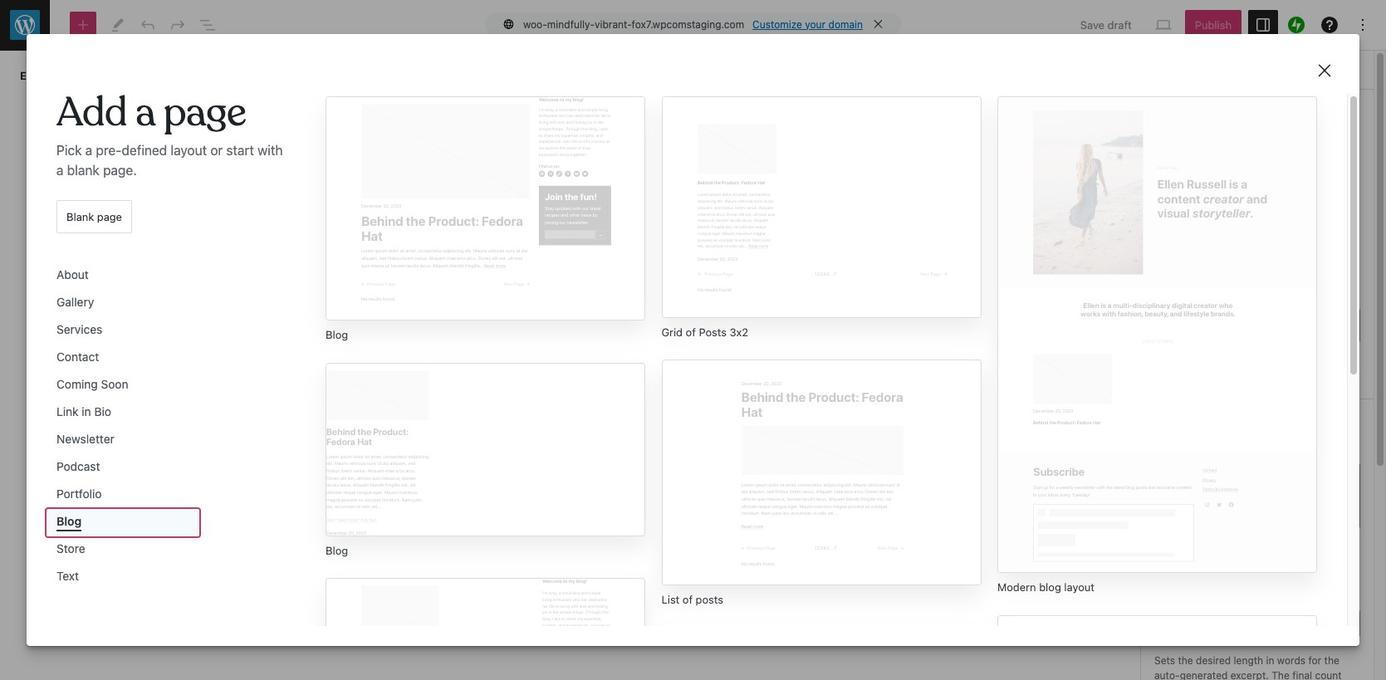 Task type: describe. For each thing, give the bounding box(es) containing it.
blank
[[66, 210, 94, 223]]

layout inside add a page pick a pre-defined layout or start with a blank page.
[[171, 143, 207, 158]]

Write an excerpt (optional) text field
[[1154, 463, 1360, 528]]

sets the desired length in words for the auto-generated excerpt. the final coun
[[1154, 655, 1342, 680]]

1 horizontal spatial a
[[85, 143, 92, 158]]

learn more about manual excerpts
[[1154, 537, 1329, 550]]

store button
[[47, 536, 199, 564]]

excerpts
[[1285, 537, 1329, 550]]

grid of posts 3x2 option
[[662, 96, 981, 340]]

gallery
[[56, 295, 94, 309]]

add a page pick a pre-defined layout or start with a blank page.
[[56, 87, 283, 178]]

coming soon
[[56, 377, 128, 391]]

your
[[805, 18, 826, 30]]

defined
[[122, 143, 167, 158]]

link in bio
[[56, 404, 111, 418]]

page inside add a page pick a pre-defined layout or start with a blank page.
[[164, 87, 246, 138]]

editing code
[[20, 69, 85, 82]]

generated
[[1180, 670, 1228, 680]]

draft
[[1108, 18, 1132, 32]]

template
[[1154, 202, 1201, 215]]

close image
[[1315, 61, 1335, 81]]

sets
[[1154, 655, 1175, 667]]

of for grid
[[686, 325, 696, 339]]

podcast button
[[47, 454, 199, 482]]

grid
[[662, 325, 683, 339]]

editing
[[20, 69, 57, 82]]

2 vertical spatial a
[[56, 163, 64, 178]]

bio
[[94, 404, 111, 418]]

Pending review checkbox
[[1154, 260, 1171, 277]]

save draft button
[[1071, 10, 1142, 40]]

page.
[[103, 163, 137, 178]]

manual
[[1246, 537, 1282, 550]]

woo-
[[523, 18, 547, 30]]

auto-
[[1154, 670, 1180, 680]]

coming soon button
[[47, 372, 199, 399]]

menu inside scrollable section document
[[45, 261, 286, 593]]

page inside button
[[97, 210, 122, 223]]

list of posts
[[662, 593, 723, 606]]

close settings image
[[1341, 60, 1360, 80]]

2 the from the left
[[1324, 655, 1340, 667]]

blank page button
[[56, 200, 132, 233]]

about
[[56, 267, 89, 281]]

length inside sets the desired length in words for the auto-generated excerpt. the final coun
[[1234, 655, 1263, 667]]

modern blog layout option
[[998, 96, 1317, 595]]

modern
[[998, 581, 1036, 594]]

blank page
[[66, 210, 122, 223]]

blank
[[67, 163, 100, 178]]

advanced ai options image
[[1341, 561, 1360, 581]]

with
[[258, 143, 283, 158]]

portfolio
[[56, 487, 102, 501]]

grid of posts 3x2
[[662, 325, 748, 339]]

blog inside blog button
[[56, 514, 82, 528]]

learn more about manual excerpts link
[[1154, 537, 1339, 551]]

words
[[1277, 655, 1306, 667]]

publish
[[1154, 172, 1191, 185]]

customize
[[753, 18, 802, 30]]

podcast
[[56, 459, 100, 473]]

portfolio button
[[47, 482, 199, 509]]

0 vertical spatial a
[[136, 87, 155, 138]]

excerpt.
[[1231, 670, 1269, 680]]

blog for blog 'option' to the top
[[326, 328, 348, 342]]

settings
[[1154, 566, 1200, 577]]

settings image
[[1253, 15, 1273, 35]]

newsletter button
[[47, 427, 199, 454]]

desired
[[1196, 655, 1231, 667]]

posts
[[699, 325, 727, 339]]

store
[[56, 541, 85, 555]]

more
[[1186, 537, 1211, 550]]

blog for blog 'option' to the middle
[[326, 544, 348, 557]]

newsletter
[[56, 432, 114, 446]]

learn
[[1154, 537, 1183, 550]]

Add title text field
[[142, 102, 999, 181]]

fox7.wpcomstaging.com
[[632, 18, 744, 30]]

for
[[1308, 655, 1322, 667]]

block patterns list box
[[326, 96, 1317, 680]]



Task type: locate. For each thing, give the bounding box(es) containing it.
(optional)
[[1247, 445, 1302, 455]]

1 vertical spatial layout
[[1064, 581, 1095, 594]]

page
[[164, 87, 246, 138], [97, 210, 122, 223]]

1 vertical spatial of
[[683, 593, 693, 606]]

about
[[1214, 537, 1243, 550]]

0 vertical spatial layout
[[171, 143, 207, 158]]

page up 'or'
[[164, 87, 246, 138]]

1 the from the left
[[1178, 655, 1193, 667]]

1 horizontal spatial the
[[1324, 655, 1340, 667]]

of
[[686, 325, 696, 339], [683, 593, 693, 606]]

menu
[[45, 261, 286, 593]]

0 horizontal spatial page
[[97, 210, 122, 223]]

woo-mindfully-vibrant-fox7.wpcomstaging.com customize your domain
[[523, 18, 863, 30]]

in
[[82, 404, 91, 418], [1266, 655, 1274, 667]]

0 vertical spatial of
[[686, 325, 696, 339]]

blog button
[[47, 509, 199, 536]]

list
[[662, 593, 680, 606]]

a right pick
[[85, 143, 92, 158]]

length
[[1197, 592, 1234, 603], [1234, 655, 1263, 667]]

about button
[[47, 262, 199, 290]]

0 horizontal spatial in
[[82, 404, 91, 418]]

Start writing with text or HTML text field
[[142, 201, 999, 368]]

final
[[1292, 670, 1312, 680]]

scrollable section document
[[27, 34, 1360, 680]]

a
[[136, 87, 155, 138], [85, 143, 92, 158], [56, 163, 64, 178]]

redo image
[[168, 15, 188, 35]]

gallery button
[[47, 290, 199, 317]]

in inside button
[[82, 404, 91, 418]]

the right for
[[1324, 655, 1340, 667]]

in left bio
[[82, 404, 91, 418]]

of for list
[[683, 593, 693, 606]]

1 horizontal spatial in
[[1266, 655, 1274, 667]]

desired
[[1154, 592, 1194, 603]]

1 horizontal spatial layout
[[1064, 581, 1095, 594]]

length up excerpt.
[[1234, 655, 1263, 667]]

blog
[[1039, 581, 1061, 594]]

pick
[[56, 143, 82, 158]]

of inside list of posts option
[[683, 593, 693, 606]]

length right desired at the bottom right of the page
[[1197, 592, 1234, 603]]

save draft
[[1080, 18, 1132, 32]]

0 horizontal spatial layout
[[171, 143, 207, 158]]

page right blank
[[97, 210, 122, 223]]

modern blog layout
[[998, 581, 1095, 594]]

an
[[1186, 445, 1200, 455]]

contact button
[[47, 344, 199, 372]]

desired length
[[1154, 592, 1234, 603]]

text button
[[47, 564, 199, 591]]

in up the
[[1266, 655, 1274, 667]]

write an excerpt (optional)
[[1154, 445, 1302, 455]]

domain
[[829, 18, 863, 30]]

2 vertical spatial blog option
[[998, 615, 1317, 680]]

soon
[[101, 377, 128, 391]]

add
[[56, 87, 127, 138]]

list of posts option
[[662, 360, 981, 607]]

2 horizontal spatial a
[[136, 87, 155, 138]]

blog option
[[326, 96, 645, 343], [326, 363, 645, 558], [998, 615, 1317, 680]]

customize your domain button
[[753, 18, 863, 30]]

start
[[226, 143, 254, 158]]

the
[[1178, 655, 1193, 667], [1324, 655, 1340, 667]]

link in bio button
[[47, 399, 199, 427]]

2 vertical spatial blog
[[326, 544, 348, 557]]

code
[[59, 69, 85, 82]]

link
[[56, 404, 79, 418]]

0 vertical spatial length
[[1197, 592, 1234, 603]]

Desired length number field
[[1307, 611, 1360, 637]]

text
[[56, 569, 79, 583]]

0 vertical spatial in
[[82, 404, 91, 418]]

layout inside option
[[1064, 581, 1095, 594]]

excerpt
[[1202, 445, 1244, 455]]

1 vertical spatial blog option
[[326, 363, 645, 558]]

a down pick
[[56, 163, 64, 178]]

0 vertical spatial blog
[[326, 328, 348, 342]]

undo image
[[138, 15, 158, 35]]

mindfully-
[[547, 18, 595, 30]]

write
[[1154, 445, 1184, 455]]

of right grid
[[686, 325, 696, 339]]

0 horizontal spatial a
[[56, 163, 64, 178]]

of inside grid of posts 3x2 option
[[686, 325, 696, 339]]

1 vertical spatial in
[[1266, 655, 1274, 667]]

a up the defined
[[136, 87, 155, 138]]

services
[[56, 322, 102, 336]]

0 vertical spatial page
[[164, 87, 246, 138]]

save
[[1080, 18, 1105, 32]]

or
[[210, 143, 223, 158]]

layout left 'or'
[[171, 143, 207, 158]]

in inside sets the desired length in words for the auto-generated excerpt. the final coun
[[1266, 655, 1274, 667]]

blog
[[326, 328, 348, 342], [56, 514, 82, 528], [326, 544, 348, 557]]

of right list at the left bottom of page
[[683, 593, 693, 606]]

1 vertical spatial a
[[85, 143, 92, 158]]

1 horizontal spatial page
[[164, 87, 246, 138]]

contact
[[56, 349, 99, 364]]

the
[[1272, 670, 1290, 680]]

3x2
[[730, 325, 748, 339]]

0 vertical spatial blog option
[[326, 96, 645, 343]]

layout right blog
[[1064, 581, 1095, 594]]

1 vertical spatial blog
[[56, 514, 82, 528]]

menu containing about
[[45, 261, 286, 593]]

1 vertical spatial page
[[97, 210, 122, 223]]

posts
[[696, 593, 723, 606]]

0 horizontal spatial the
[[1178, 655, 1193, 667]]

vibrant-
[[595, 18, 632, 30]]

layout
[[171, 143, 207, 158], [1064, 581, 1095, 594]]

services button
[[47, 317, 199, 344]]

the right sets in the right of the page
[[1178, 655, 1193, 667]]

pre-
[[96, 143, 122, 158]]

1 vertical spatial length
[[1234, 655, 1263, 667]]

coming
[[56, 377, 98, 391]]



Task type: vqa. For each thing, say whether or not it's contained in the screenshot.
site related to search
no



